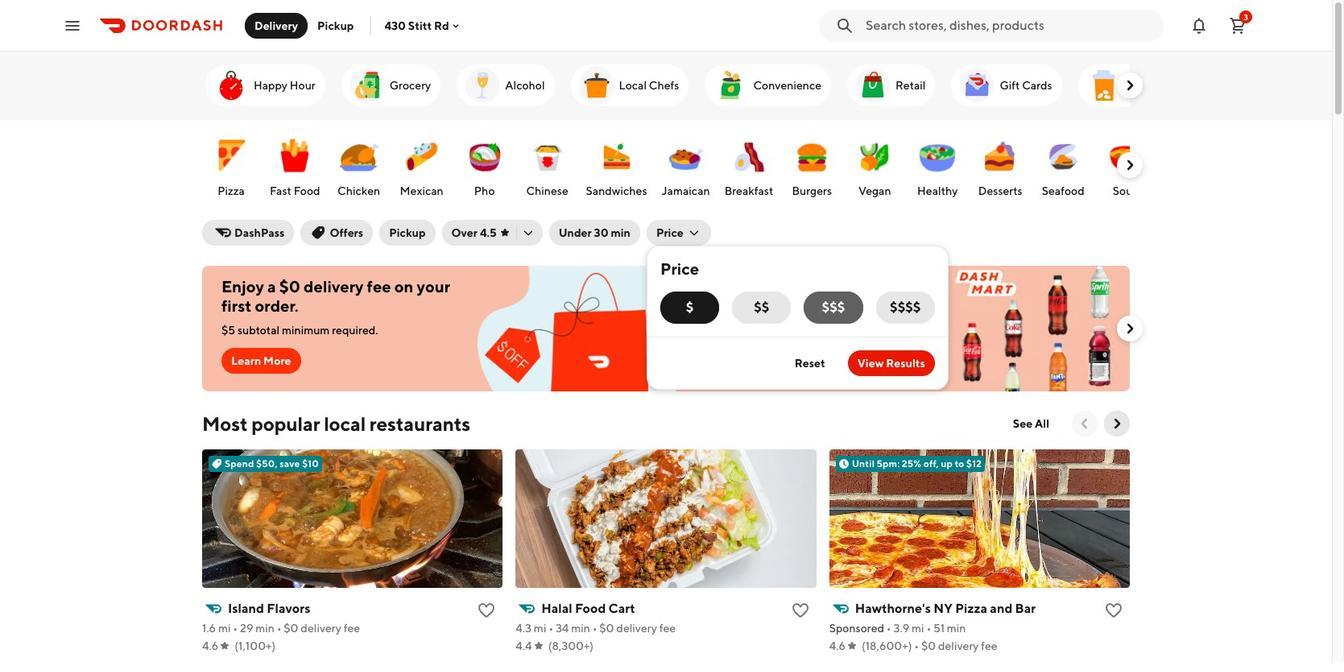 Task type: describe. For each thing, give the bounding box(es) containing it.
enjoy a $0 delivery fee on your first order.
[[222, 277, 450, 315]]

mi for island
[[218, 622, 231, 635]]

4.3 mi • 34 min • $​0 delivery fee
[[516, 622, 676, 635]]

4.6 for (18,600+)
[[829, 640, 846, 652]]

local chefs
[[619, 79, 679, 92]]

spend $50, save $10
[[225, 458, 319, 470]]

chefs
[[649, 79, 679, 92]]

dashpass button
[[202, 220, 294, 246]]

food for halal
[[575, 601, 606, 616]]

34
[[556, 622, 569, 635]]

0 vertical spatial pizza
[[218, 184, 245, 197]]

offers button
[[301, 220, 373, 246]]

learn more
[[231, 354, 291, 367]]

$$$$
[[890, 300, 921, 315]]

min right '51'
[[947, 622, 966, 635]]

3 mi from the left
[[912, 622, 924, 635]]

until
[[852, 458, 875, 470]]

$​0 for flavors
[[284, 622, 298, 635]]

offers
[[330, 226, 363, 239]]

$12
[[966, 458, 982, 470]]

click to add this store to your saved list image for halal food cart
[[791, 601, 810, 620]]

$ button
[[660, 292, 719, 324]]

• left 3.9
[[887, 622, 891, 635]]

min right 29
[[256, 622, 275, 635]]

price button
[[647, 220, 711, 246]]

previous button of carousel image
[[1077, 416, 1093, 432]]

delivery down cart
[[616, 622, 657, 635]]

reset button
[[785, 350, 835, 376]]

$$ button
[[732, 292, 791, 324]]

$$$
[[822, 300, 845, 315]]

required.
[[332, 324, 378, 337]]

happy
[[254, 79, 288, 92]]

first
[[222, 296, 252, 315]]

0 vertical spatial and
[[723, 277, 751, 296]]

4.3
[[516, 622, 532, 635]]

on select coca-cola® beverages. terms apply
[[692, 304, 900, 333]]

$10
[[302, 458, 319, 470]]

desserts
[[979, 184, 1023, 197]]

hawthorne's ny pizza and bar
[[855, 601, 1036, 616]]

sponsored • 3.9 mi • 51 min
[[829, 622, 966, 635]]

spend
[[225, 458, 254, 470]]

all
[[1035, 417, 1050, 430]]

healthy
[[918, 184, 958, 197]]

beverages.
[[811, 304, 867, 317]]

1 next button of carousel image from the top
[[1122, 77, 1138, 93]]

$50,
[[256, 458, 278, 470]]

$
[[686, 300, 694, 315]]

happy hour image
[[212, 66, 251, 105]]

vegan
[[859, 184, 891, 197]]

view results button
[[848, 350, 935, 376]]

happy hour link
[[205, 64, 325, 106]]

most
[[202, 412, 248, 435]]

see
[[1013, 417, 1033, 430]]

delivery down '51'
[[938, 640, 979, 652]]

delivery inside enjoy a $0 delivery fee on your first order.
[[304, 277, 364, 296]]

$0 inside enjoy a $0 delivery fee on your first order.
[[279, 277, 300, 296]]

430 stitt rd
[[385, 19, 449, 32]]

rd
[[434, 19, 449, 32]]

• left 34 at the left bottom
[[549, 622, 553, 635]]

4.4
[[516, 640, 532, 652]]

open menu image
[[63, 16, 82, 35]]

cards
[[1022, 79, 1053, 92]]

0 horizontal spatial pickup
[[317, 19, 354, 32]]

view results
[[858, 357, 925, 370]]

health link
[[1078, 64, 1171, 106]]

local chefs image
[[577, 66, 616, 105]]

51
[[934, 622, 945, 635]]

2 next button of carousel image from the top
[[1122, 321, 1138, 337]]

apply
[[692, 321, 720, 333]]

sponsored
[[829, 622, 884, 635]]

• down halal food cart
[[593, 622, 597, 635]]

grocery image
[[348, 66, 386, 105]]

health
[[1127, 79, 1161, 92]]

pho
[[474, 184, 495, 197]]

ny
[[934, 601, 953, 616]]

• left '51'
[[927, 622, 931, 635]]

up
[[941, 458, 953, 470]]

convenience
[[753, 79, 822, 92]]

over 4.5
[[452, 226, 497, 239]]

3
[[1244, 12, 1248, 21]]

4.6 for (1,100+)
[[202, 640, 219, 652]]

popular
[[251, 412, 320, 435]]

results
[[886, 357, 925, 370]]

over 4.5 button
[[442, 220, 543, 246]]

3 button
[[1222, 9, 1254, 41]]

cart
[[609, 601, 635, 616]]

gift cards image
[[958, 66, 997, 105]]

• left 29
[[233, 622, 238, 635]]

mix
[[692, 277, 720, 296]]

chicken
[[338, 184, 380, 197]]

see all
[[1013, 417, 1050, 430]]

1.6 mi • 29 min • $​0 delivery fee
[[202, 622, 360, 635]]

burgers
[[792, 184, 832, 197]]

convenience image
[[712, 66, 750, 105]]

convenience link
[[705, 64, 831, 106]]

jamaican
[[662, 184, 710, 197]]

5pm:
[[877, 458, 900, 470]]

1 horizontal spatial and
[[990, 601, 1013, 616]]



Task type: vqa. For each thing, say whether or not it's contained in the screenshot.
0.8 Mi • 32 Min •
no



Task type: locate. For each thing, give the bounding box(es) containing it.
under 30 min button
[[549, 220, 640, 246]]

0 vertical spatial $0
[[279, 277, 300, 296]]

order.
[[255, 296, 299, 315]]

1 vertical spatial pizza
[[955, 601, 988, 616]]

retail image
[[854, 66, 892, 105]]

0 horizontal spatial 4.6
[[202, 640, 219, 652]]

0 horizontal spatial $0
[[279, 277, 300, 296]]

match:
[[754, 277, 806, 296]]

0 horizontal spatial click to add this store to your saved list image
[[477, 601, 496, 620]]

2 mi from the left
[[534, 622, 546, 635]]

cola®
[[775, 304, 809, 317]]

price inside button
[[656, 226, 684, 239]]

next button of carousel image
[[1122, 157, 1138, 173], [1109, 416, 1125, 432]]

$5 subtotal minimum required.
[[222, 324, 378, 337]]

gift cards link
[[952, 64, 1062, 106]]

click to add this store to your saved list image
[[477, 601, 496, 620], [791, 601, 810, 620]]

1 horizontal spatial save
[[859, 277, 892, 296]]

and left bar in the bottom of the page
[[990, 601, 1013, 616]]

more
[[263, 354, 291, 367]]

4.6 down sponsored
[[829, 640, 846, 652]]

0 horizontal spatial pickup button
[[308, 12, 364, 38]]

breakfast
[[725, 184, 773, 197]]

buy
[[810, 277, 839, 296]]

2,
[[842, 277, 856, 296]]

4.6 down 1.6
[[202, 640, 219, 652]]

chinese
[[526, 184, 568, 197]]

reset
[[795, 357, 825, 370]]

1 mi from the left
[[218, 622, 231, 635]]

1 horizontal spatial mi
[[534, 622, 546, 635]]

pickup button right delivery in the left top of the page
[[308, 12, 364, 38]]

most popular local restaurants
[[202, 412, 470, 435]]

30
[[594, 226, 609, 239]]

next button of carousel image
[[1122, 77, 1138, 93], [1122, 321, 1138, 337]]

delivery
[[304, 277, 364, 296], [301, 622, 341, 635], [616, 622, 657, 635], [938, 640, 979, 652]]

pickup right delivery in the left top of the page
[[317, 19, 354, 32]]

save left the $10
[[280, 458, 300, 470]]

most popular local restaurants link
[[202, 411, 470, 437]]

fee
[[367, 277, 391, 296], [344, 622, 360, 635], [659, 622, 676, 635], [981, 640, 998, 652]]

on
[[395, 277, 414, 296]]

1 horizontal spatial $​0
[[600, 622, 614, 635]]

off,
[[924, 458, 939, 470]]

pizza right ny
[[955, 601, 988, 616]]

$0 right a on the left of the page
[[279, 277, 300, 296]]

coca-
[[743, 304, 775, 317]]

1 horizontal spatial pickup button
[[380, 220, 435, 246]]

pizza up dashpass button
[[218, 184, 245, 197]]

a
[[267, 277, 276, 296]]

enjoy
[[222, 277, 264, 296]]

delivery
[[255, 19, 298, 32]]

pizza
[[218, 184, 245, 197], [955, 601, 988, 616]]

island
[[228, 601, 264, 616]]

grocery
[[390, 79, 431, 92]]

notification bell image
[[1190, 16, 1209, 35]]

0 horizontal spatial and
[[723, 277, 751, 296]]

terms
[[869, 304, 900, 317]]

2 click to add this store to your saved list image from the left
[[791, 601, 810, 620]]

1 horizontal spatial click to add this store to your saved list image
[[791, 601, 810, 620]]

min inside button
[[611, 226, 631, 239]]

alcohol image
[[463, 66, 502, 105]]

your
[[417, 277, 450, 296]]

stitt
[[408, 19, 432, 32]]

0 vertical spatial pickup
[[317, 19, 354, 32]]

under 30 min
[[559, 226, 631, 239]]

• down sponsored • 3.9 mi • 51 min
[[914, 640, 919, 652]]

select
[[710, 304, 741, 317]]

min right 30 at the top
[[611, 226, 631, 239]]

29
[[240, 622, 253, 635]]

mexican
[[400, 184, 444, 197]]

food up 4.3 mi • 34 min • $​0 delivery fee
[[575, 601, 606, 616]]

see all link
[[1003, 411, 1059, 437]]

1 vertical spatial next button of carousel image
[[1109, 416, 1125, 432]]

2 $​0 from the left
[[600, 622, 614, 635]]

save up the terms
[[859, 277, 892, 296]]

Store search: begin typing to search for stores available on DoorDash text field
[[866, 17, 1154, 34]]

1 horizontal spatial pickup
[[389, 226, 426, 239]]

1 4.6 from the left
[[202, 640, 219, 652]]

mi for halal
[[534, 622, 546, 635]]

0 vertical spatial next button of carousel image
[[1122, 157, 1138, 173]]

1 $​0 from the left
[[284, 622, 298, 635]]

next button of carousel image right previous button of carousel "image"
[[1109, 416, 1125, 432]]

price down the jamaican at the top of page
[[656, 226, 684, 239]]

mi
[[218, 622, 231, 635], [534, 622, 546, 635], [912, 622, 924, 635]]

1 horizontal spatial $0
[[921, 640, 936, 652]]

fee inside enjoy a $0 delivery fee on your first order.
[[367, 277, 391, 296]]

0 vertical spatial next button of carousel image
[[1122, 77, 1138, 93]]

retail
[[896, 79, 926, 92]]

(1,100+)
[[235, 640, 276, 652]]

mi right '4.3'
[[534, 622, 546, 635]]

1 vertical spatial and
[[990, 601, 1013, 616]]

dashpass
[[234, 226, 285, 239]]

mi right 3.9
[[912, 622, 924, 635]]

mi right 1.6
[[218, 622, 231, 635]]

0 vertical spatial pickup button
[[308, 12, 364, 38]]

1 vertical spatial pickup
[[389, 226, 426, 239]]

until 5pm: 25% off, up to $12
[[852, 458, 982, 470]]

430
[[385, 19, 406, 32]]

fast food
[[270, 184, 320, 197]]

1 vertical spatial food
[[575, 601, 606, 616]]

1.6
[[202, 622, 216, 635]]

1 horizontal spatial pizza
[[955, 601, 988, 616]]

$0
[[279, 277, 300, 296], [921, 640, 936, 652]]

• down the flavors
[[277, 622, 282, 635]]

4.5
[[480, 226, 497, 239]]

$3
[[896, 277, 915, 296]]

$​0 down cart
[[600, 622, 614, 635]]

1 vertical spatial next button of carousel image
[[1122, 321, 1138, 337]]

$$$$ button
[[876, 292, 935, 324]]

1 vertical spatial pickup button
[[380, 220, 435, 246]]

$$
[[754, 300, 770, 315]]

3.9
[[894, 622, 910, 635]]

1 click to add this store to your saved list image from the left
[[477, 601, 496, 620]]

0 horizontal spatial pizza
[[218, 184, 245, 197]]

health image
[[1085, 66, 1123, 105]]

pickup button down the mexican
[[380, 220, 435, 246]]

430 stitt rd button
[[385, 19, 462, 32]]

and up the select on the top right of the page
[[723, 277, 751, 296]]

0 vertical spatial save
[[859, 277, 892, 296]]

1 vertical spatial $0
[[921, 640, 936, 652]]

mix and match: buy 2, save $3
[[692, 277, 915, 296]]

$​0 down the flavors
[[284, 622, 298, 635]]

$0 down '51'
[[921, 640, 936, 652]]

fast
[[270, 184, 291, 197]]

learn
[[231, 354, 261, 367]]

1 vertical spatial save
[[280, 458, 300, 470]]

food right fast
[[294, 184, 320, 197]]

under
[[559, 226, 592, 239]]

• $0 delivery fee
[[912, 640, 998, 652]]

alcohol link
[[457, 64, 555, 106]]

alcohol
[[505, 79, 545, 92]]

1 horizontal spatial food
[[575, 601, 606, 616]]

over
[[452, 226, 478, 239]]

delivery down the flavors
[[301, 622, 341, 635]]

delivery button
[[245, 12, 308, 38]]

4 items, open order cart image
[[1228, 16, 1248, 35]]

local chefs link
[[571, 64, 689, 106]]

hawthorne's
[[855, 601, 931, 616]]

happy hour
[[254, 79, 316, 92]]

0 horizontal spatial mi
[[218, 622, 231, 635]]

pickup down the mexican
[[389, 226, 426, 239]]

price down price button on the top of page
[[660, 259, 699, 278]]

0 vertical spatial price
[[656, 226, 684, 239]]

learn more button
[[222, 348, 301, 374]]

min right 34 at the left bottom
[[571, 622, 590, 635]]

click to add this store to your saved list image for island flavors
[[477, 601, 496, 620]]

2 horizontal spatial mi
[[912, 622, 924, 635]]

$$$ button
[[804, 292, 863, 324]]

0 horizontal spatial save
[[280, 458, 300, 470]]

on
[[692, 304, 708, 317]]

local
[[619, 79, 647, 92]]

2 4.6 from the left
[[829, 640, 846, 652]]

delivery up the required.
[[304, 277, 364, 296]]

1 horizontal spatial 4.6
[[829, 640, 846, 652]]

25%
[[902, 458, 922, 470]]

0 horizontal spatial $​0
[[284, 622, 298, 635]]

hour
[[290, 79, 316, 92]]

1 vertical spatial price
[[660, 259, 699, 278]]

view
[[858, 357, 884, 370]]

pickup button
[[308, 12, 364, 38], [380, 220, 435, 246]]

island flavors
[[228, 601, 310, 616]]

subtotal
[[238, 324, 280, 337]]

food for fast
[[294, 184, 320, 197]]

0 horizontal spatial food
[[294, 184, 320, 197]]

click to add this store to your saved list image
[[1104, 601, 1124, 620]]

next button of carousel image up the soup
[[1122, 157, 1138, 173]]

0 vertical spatial food
[[294, 184, 320, 197]]

pickup
[[317, 19, 354, 32], [389, 226, 426, 239]]

grocery link
[[341, 64, 441, 106]]

$​0 for food
[[600, 622, 614, 635]]



